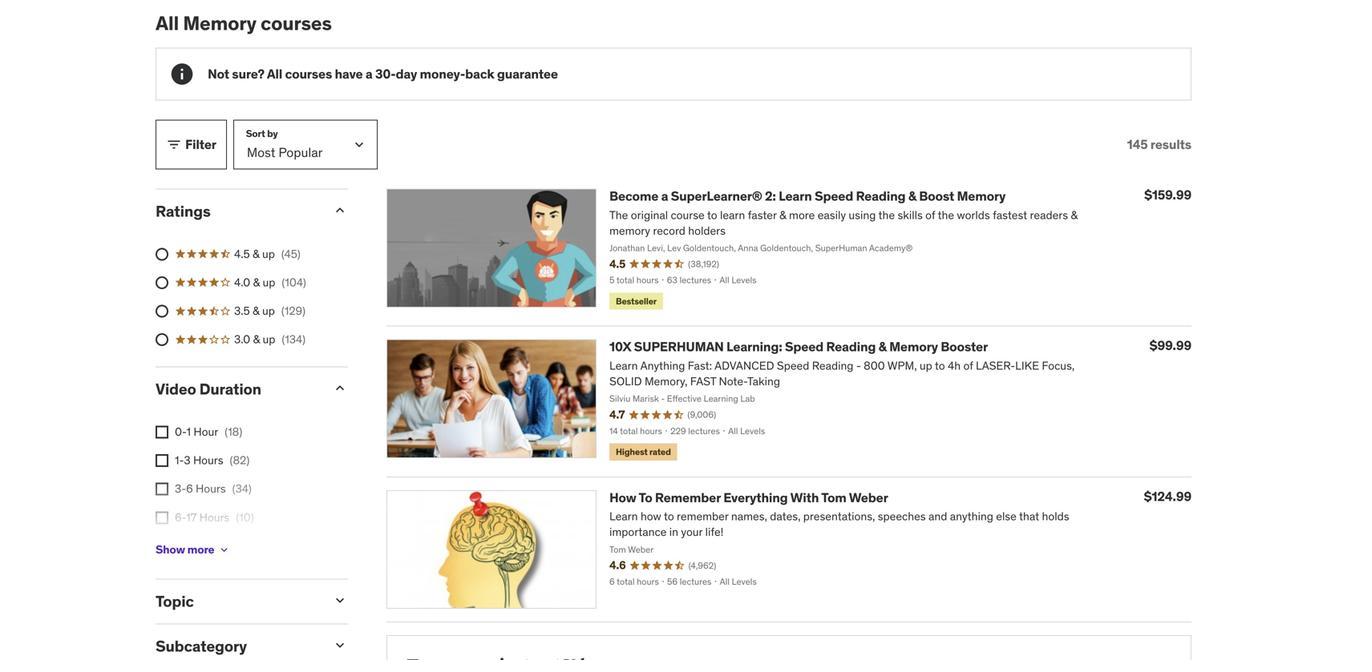 Task type: describe. For each thing, give the bounding box(es) containing it.
0 horizontal spatial memory
[[183, 11, 257, 35]]

10x superhuman learning: speed reading & memory booster
[[610, 339, 988, 356]]

small image for subcategory
[[332, 638, 348, 654]]

guarantee
[[497, 66, 558, 82]]

video duration
[[156, 380, 261, 399]]

superlearner®
[[671, 188, 763, 205]]

all memory courses
[[156, 11, 332, 35]]

0 vertical spatial courses
[[261, 11, 332, 35]]

6-
[[175, 511, 186, 525]]

to
[[639, 490, 653, 506]]

3.0 & up (134)
[[234, 333, 306, 347]]

booster
[[941, 339, 988, 356]]

back
[[465, 66, 495, 82]]

remember
[[655, 490, 721, 506]]

become
[[610, 188, 659, 205]]

(34)
[[232, 482, 252, 497]]

4.0 & up (104)
[[234, 276, 306, 290]]

$99.99
[[1150, 338, 1192, 354]]

up for 3.5 & up
[[262, 304, 275, 318]]

0 horizontal spatial all
[[156, 11, 179, 35]]

video duration button
[[156, 380, 319, 399]]

show more
[[156, 543, 214, 558]]

6
[[186, 482, 193, 497]]

0 vertical spatial a
[[366, 66, 373, 82]]

1-3 hours (82)
[[175, 454, 250, 468]]

ratings button
[[156, 202, 319, 221]]

xsmall image for 0-
[[156, 426, 168, 439]]

1 horizontal spatial all
[[267, 66, 282, 82]]

more
[[187, 543, 214, 558]]

topic
[[156, 592, 194, 612]]

not sure? all courses have a 30-day money-back guarantee
[[208, 66, 558, 82]]

145
[[1128, 136, 1148, 153]]

$124.99
[[1144, 489, 1192, 505]]

1 vertical spatial courses
[[285, 66, 332, 82]]

1-
[[175, 454, 184, 468]]

xsmall image inside show more button
[[218, 544, 231, 557]]

10x
[[610, 339, 632, 356]]

duration
[[199, 380, 261, 399]]

(18)
[[225, 425, 242, 440]]

1 horizontal spatial a
[[661, 188, 668, 205]]

3.5 & up (129)
[[234, 304, 306, 318]]

filter
[[185, 136, 216, 153]]

(134)
[[282, 333, 306, 347]]

(10)
[[236, 511, 254, 525]]

small image for video duration
[[332, 381, 348, 397]]

boost
[[919, 188, 955, 205]]

xsmall image for 3-
[[156, 483, 168, 496]]

xsmall image
[[156, 512, 168, 525]]

4.5
[[234, 247, 250, 261]]

day
[[396, 66, 417, 82]]

learn
[[779, 188, 812, 205]]

xsmall image for 1-
[[156, 455, 168, 468]]

ratings
[[156, 202, 211, 221]]

1 vertical spatial memory
[[957, 188, 1006, 205]]

sure?
[[232, 66, 265, 82]]

0-
[[175, 425, 187, 440]]

4.0
[[234, 276, 250, 290]]

3
[[184, 454, 191, 468]]

17+ hours
[[175, 539, 225, 554]]

10x superhuman learning: speed reading & memory booster link
[[610, 339, 988, 356]]

with
[[791, 490, 819, 506]]



Task type: locate. For each thing, give the bounding box(es) containing it.
up for 4.5 & up
[[262, 247, 275, 261]]

reading
[[856, 188, 906, 205], [827, 339, 876, 356]]

0 vertical spatial memory
[[183, 11, 257, 35]]

6-17 hours (10)
[[175, 511, 254, 525]]

a left the 30-
[[366, 66, 373, 82]]

hours
[[193, 454, 223, 468], [196, 482, 226, 497], [199, 511, 230, 525], [195, 539, 225, 554]]

1 vertical spatial a
[[661, 188, 668, 205]]

speed right learning:
[[785, 339, 824, 356]]

& for 4.0 & up (104)
[[253, 276, 260, 290]]

hours for 6-17 hours
[[199, 511, 230, 525]]

2 vertical spatial memory
[[890, 339, 938, 356]]

145 results
[[1128, 136, 1192, 153]]

up left (45)
[[262, 247, 275, 261]]

2 small image from the top
[[332, 638, 348, 654]]

small image for ratings
[[332, 203, 348, 219]]

become a superlearner® 2: learn speed reading & boost memory link
[[610, 188, 1006, 205]]

hours for 1-3 hours
[[193, 454, 223, 468]]

& for 3.5 & up (129)
[[253, 304, 260, 318]]

hours right 6
[[196, 482, 226, 497]]

up for 4.0 & up
[[263, 276, 275, 290]]

2 up from the top
[[263, 276, 275, 290]]

courses up the sure? at top
[[261, 11, 332, 35]]

3-6 hours (34)
[[175, 482, 252, 497]]

1 vertical spatial reading
[[827, 339, 876, 356]]

hours right the "17+"
[[195, 539, 225, 554]]

all
[[156, 11, 179, 35], [267, 66, 282, 82]]

& for 3.0 & up (134)
[[253, 333, 260, 347]]

show
[[156, 543, 185, 558]]

small image for topic
[[332, 593, 348, 609]]

1
[[187, 425, 191, 440]]

145 results status
[[1128, 136, 1192, 153]]

&
[[909, 188, 917, 205], [253, 247, 260, 261], [253, 276, 260, 290], [253, 304, 260, 318], [253, 333, 260, 347], [879, 339, 887, 356]]

memory
[[183, 11, 257, 35], [957, 188, 1006, 205], [890, 339, 938, 356]]

0-1 hour (18)
[[175, 425, 242, 440]]

3 up from the top
[[262, 304, 275, 318]]

(82)
[[230, 454, 250, 468]]

topic button
[[156, 592, 319, 612]]

how to remember everything with tom weber
[[610, 490, 889, 506]]

0 vertical spatial all
[[156, 11, 179, 35]]

courses left have
[[285, 66, 332, 82]]

0 vertical spatial small image
[[332, 203, 348, 219]]

hour
[[194, 425, 218, 440]]

speed right the learn
[[815, 188, 854, 205]]

$159.99
[[1145, 187, 1192, 203]]

memory up not
[[183, 11, 257, 35]]

0 vertical spatial small image
[[166, 137, 182, 153]]

how to remember everything with tom weber link
[[610, 490, 889, 506]]

0 vertical spatial reading
[[856, 188, 906, 205]]

money-
[[420, 66, 465, 82]]

(104)
[[282, 276, 306, 290]]

1 vertical spatial speed
[[785, 339, 824, 356]]

xsmall image
[[156, 426, 168, 439], [156, 455, 168, 468], [156, 483, 168, 496], [218, 544, 231, 557]]

xsmall image left 3- on the bottom left of the page
[[156, 483, 168, 496]]

& for 4.5 & up (45)
[[253, 247, 260, 261]]

17
[[186, 511, 197, 525]]

up left (134)
[[263, 333, 275, 347]]

memory right 'boost'
[[957, 188, 1006, 205]]

up for 3.0 & up
[[263, 333, 275, 347]]

(45)
[[281, 247, 301, 261]]

xsmall image right more
[[218, 544, 231, 557]]

(129)
[[281, 304, 306, 318]]

everything
[[724, 490, 788, 506]]

xsmall image left 1-
[[156, 455, 168, 468]]

up left (104)
[[263, 276, 275, 290]]

small image inside filter button
[[166, 137, 182, 153]]

1 vertical spatial all
[[267, 66, 282, 82]]

learning:
[[727, 339, 783, 356]]

3.0
[[234, 333, 250, 347]]

2 vertical spatial small image
[[332, 593, 348, 609]]

up
[[262, 247, 275, 261], [263, 276, 275, 290], [262, 304, 275, 318], [263, 333, 275, 347]]

small image
[[332, 203, 348, 219], [332, 638, 348, 654]]

memory left booster
[[890, 339, 938, 356]]

filter button
[[156, 120, 227, 170]]

weber
[[849, 490, 889, 506]]

17+
[[175, 539, 192, 554]]

results
[[1151, 136, 1192, 153]]

0 vertical spatial speed
[[815, 188, 854, 205]]

subcategory button
[[156, 637, 319, 656]]

how
[[610, 490, 637, 506]]

superhuman
[[634, 339, 724, 356]]

up left (129) on the left top of the page
[[262, 304, 275, 318]]

0 horizontal spatial a
[[366, 66, 373, 82]]

30-
[[375, 66, 396, 82]]

a
[[366, 66, 373, 82], [661, 188, 668, 205]]

show more button
[[156, 535, 231, 567]]

2:
[[765, 188, 776, 205]]

hours right "3" on the left of the page
[[193, 454, 223, 468]]

not
[[208, 66, 229, 82]]

have
[[335, 66, 363, 82]]

become a superlearner® 2: learn speed reading & boost memory
[[610, 188, 1006, 205]]

courses
[[261, 11, 332, 35], [285, 66, 332, 82]]

1 vertical spatial small image
[[332, 638, 348, 654]]

2 horizontal spatial memory
[[957, 188, 1006, 205]]

xsmall image left '0-'
[[156, 426, 168, 439]]

subcategory
[[156, 637, 247, 656]]

speed
[[815, 188, 854, 205], [785, 339, 824, 356]]

tom
[[822, 490, 847, 506]]

1 vertical spatial small image
[[332, 381, 348, 397]]

3-
[[175, 482, 186, 497]]

4 up from the top
[[263, 333, 275, 347]]

small image
[[166, 137, 182, 153], [332, 381, 348, 397], [332, 593, 348, 609]]

video
[[156, 380, 196, 399]]

hours for 3-6 hours
[[196, 482, 226, 497]]

4.5 & up (45)
[[234, 247, 301, 261]]

1 horizontal spatial memory
[[890, 339, 938, 356]]

1 small image from the top
[[332, 203, 348, 219]]

1 up from the top
[[262, 247, 275, 261]]

hours right 17
[[199, 511, 230, 525]]

a right become at the top
[[661, 188, 668, 205]]

3.5
[[234, 304, 250, 318]]



Task type: vqa. For each thing, say whether or not it's contained in the screenshot.
multiple
no



